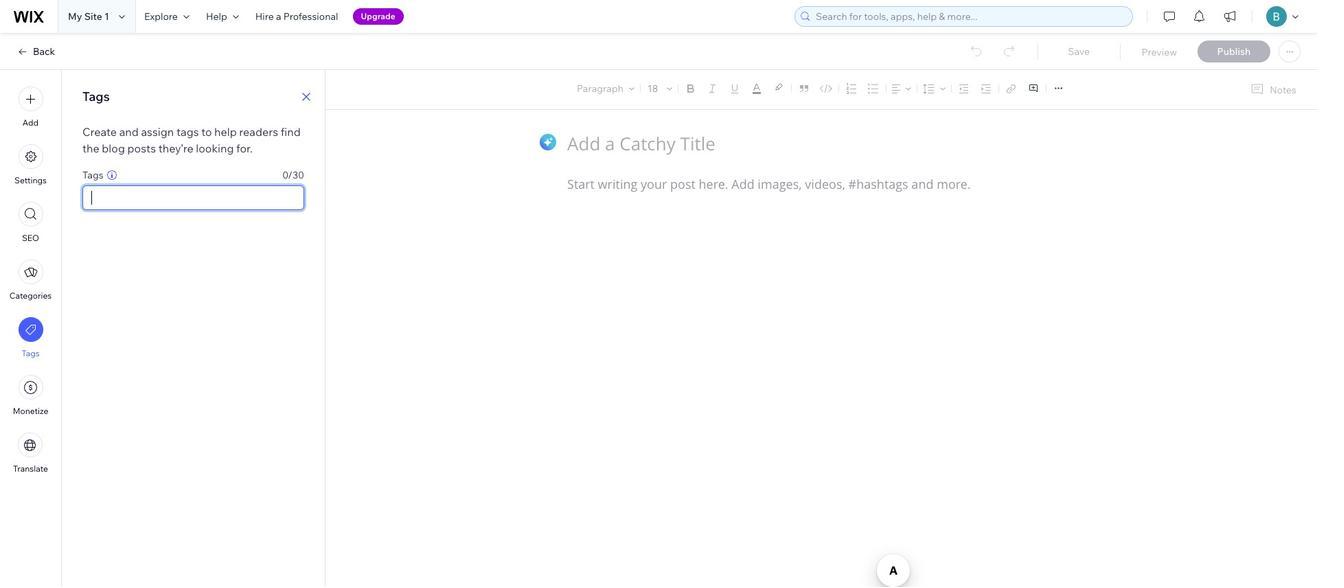 Task type: locate. For each thing, give the bounding box(es) containing it.
tags
[[176, 125, 199, 139]]

find
[[281, 125, 301, 139]]

help button
[[198, 0, 247, 33]]

menu
[[0, 78, 61, 482]]

Tags field
[[87, 186, 300, 210]]

add
[[23, 117, 39, 128]]

add button
[[18, 87, 43, 128]]

translate
[[13, 464, 48, 474]]

the
[[82, 142, 99, 155]]

explore
[[144, 10, 178, 23]]

for.
[[236, 142, 253, 155]]

hire a professional link
[[247, 0, 347, 33]]

/
[[288, 169, 293, 181]]

hire a professional
[[255, 10, 338, 23]]

notes button
[[1246, 80, 1301, 99]]

tags up monetize button
[[22, 348, 40, 359]]

0 vertical spatial tags
[[82, 89, 110, 104]]

settings
[[14, 175, 47, 185]]

tags down the
[[82, 169, 103, 181]]

monetize
[[13, 406, 48, 416]]

readers
[[239, 125, 278, 139]]

and
[[119, 125, 139, 139]]

site
[[84, 10, 102, 23]]

tags up create
[[82, 89, 110, 104]]

categories button
[[9, 260, 52, 301]]

back
[[33, 45, 55, 58]]

seo button
[[18, 202, 43, 243]]

monetize button
[[13, 375, 48, 416]]

2 vertical spatial tags
[[22, 348, 40, 359]]

tags
[[82, 89, 110, 104], [82, 169, 103, 181], [22, 348, 40, 359]]

posts
[[127, 142, 156, 155]]

my site 1
[[68, 10, 109, 23]]



Task type: describe. For each thing, give the bounding box(es) containing it.
assign
[[141, 125, 174, 139]]

1
[[104, 10, 109, 23]]

paragraph
[[577, 82, 624, 95]]

settings button
[[14, 144, 47, 185]]

tags inside button
[[22, 348, 40, 359]]

menu containing add
[[0, 78, 61, 482]]

paragraph button
[[574, 79, 637, 98]]

1 vertical spatial tags
[[82, 169, 103, 181]]

blog
[[102, 142, 125, 155]]

30
[[293, 169, 304, 181]]

0
[[283, 169, 288, 181]]

professional
[[284, 10, 338, 23]]

hire
[[255, 10, 274, 23]]

my
[[68, 10, 82, 23]]

notes
[[1270, 83, 1297, 96]]

categories
[[9, 291, 52, 301]]

help
[[206, 10, 227, 23]]

Search for tools, apps, help & more... field
[[812, 7, 1129, 26]]

back button
[[16, 45, 55, 58]]

a
[[276, 10, 281, 23]]

0 / 30
[[283, 169, 304, 181]]

create and assign tags to help readers find the blog posts they're looking for.
[[82, 125, 301, 155]]

to
[[201, 125, 212, 139]]

tags button
[[18, 317, 43, 359]]

Add a Catchy Title text field
[[567, 132, 1062, 156]]

create
[[82, 125, 117, 139]]

translate button
[[13, 433, 48, 474]]

they're
[[158, 142, 193, 155]]

seo
[[22, 233, 39, 243]]

upgrade button
[[353, 8, 404, 25]]

looking
[[196, 142, 234, 155]]

help
[[214, 125, 237, 139]]

upgrade
[[361, 11, 396, 21]]



Task type: vqa. For each thing, say whether or not it's contained in the screenshot.
Sidebar element
no



